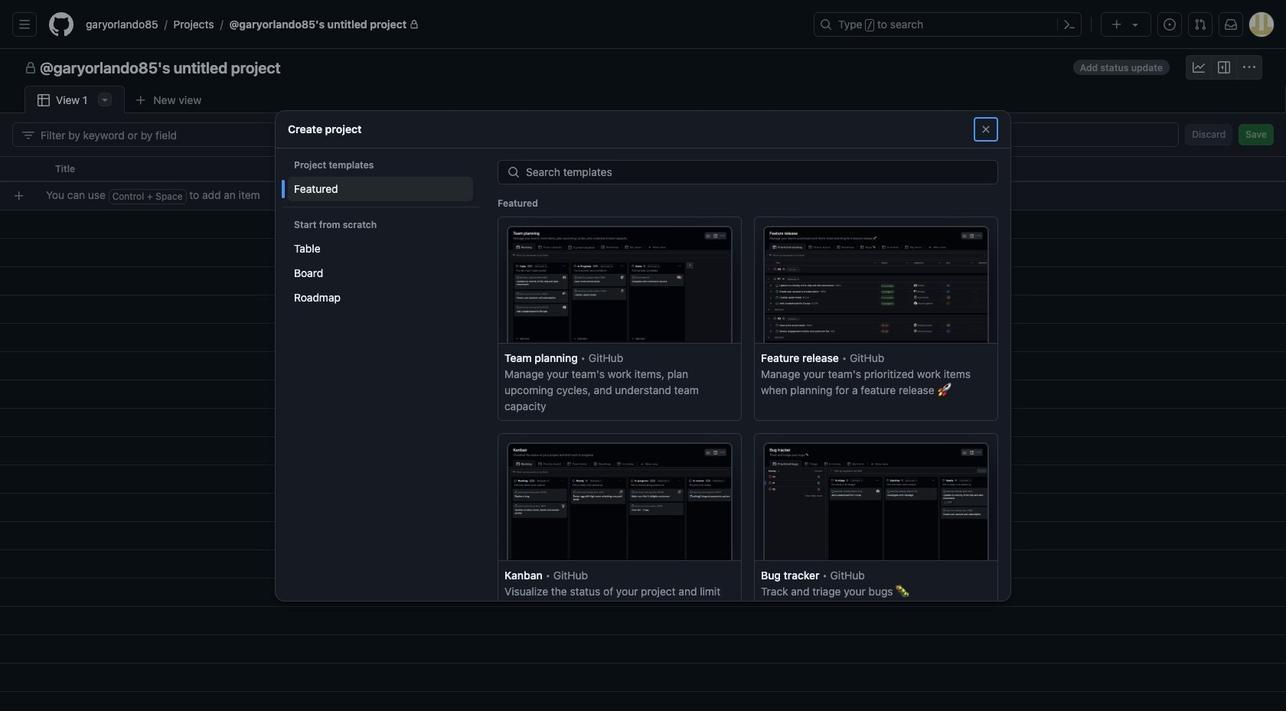 Task type: describe. For each thing, give the bounding box(es) containing it.
add field image
[[863, 162, 875, 175]]

project navigation
[[0, 49, 1287, 86]]

view filters region
[[12, 123, 1274, 147]]

sc 9kayk9 0 image
[[1218, 61, 1231, 74]]

search image
[[508, 166, 520, 178]]

create new item or add existing item image
[[13, 190, 25, 202]]

Search templates text field
[[526, 160, 998, 183]]

lock image
[[410, 20, 419, 29]]

issue opened image
[[1164, 18, 1176, 31]]



Task type: vqa. For each thing, say whether or not it's contained in the screenshot.
lock icon
yes



Task type: locate. For each thing, give the bounding box(es) containing it.
notifications image
[[1225, 18, 1238, 31]]

tab panel
[[0, 113, 1287, 711]]

row down assignees column options image
[[6, 181, 1287, 210]]

homepage image
[[49, 12, 74, 37]]

sc 9kayk9 0 image inside "view filters" region
[[22, 129, 34, 141]]

sc 9kayk9 0 image
[[1193, 61, 1205, 74], [1244, 61, 1256, 74], [25, 62, 37, 74], [38, 94, 50, 106], [980, 123, 992, 135], [22, 129, 34, 141]]

view options for view 1 image
[[99, 93, 111, 106]]

title column options image
[[518, 163, 530, 175]]

triangle down image
[[1130, 18, 1142, 31]]

list
[[80, 12, 805, 37]]

dialog
[[276, 111, 1011, 711]]

row down "view filters" region
[[0, 156, 1287, 182]]

assignees column options image
[[671, 163, 683, 175]]

plus image
[[1111, 18, 1123, 31]]

row
[[0, 156, 1287, 182], [6, 181, 1287, 210]]

command palette image
[[1064, 18, 1076, 31]]

grid
[[0, 156, 1287, 711]]

cell
[[0, 156, 46, 182]]

tab list
[[25, 86, 236, 114]]

status column options image
[[824, 163, 836, 175]]

git pull request image
[[1195, 18, 1207, 31]]

region
[[0, 0, 1287, 711]]



